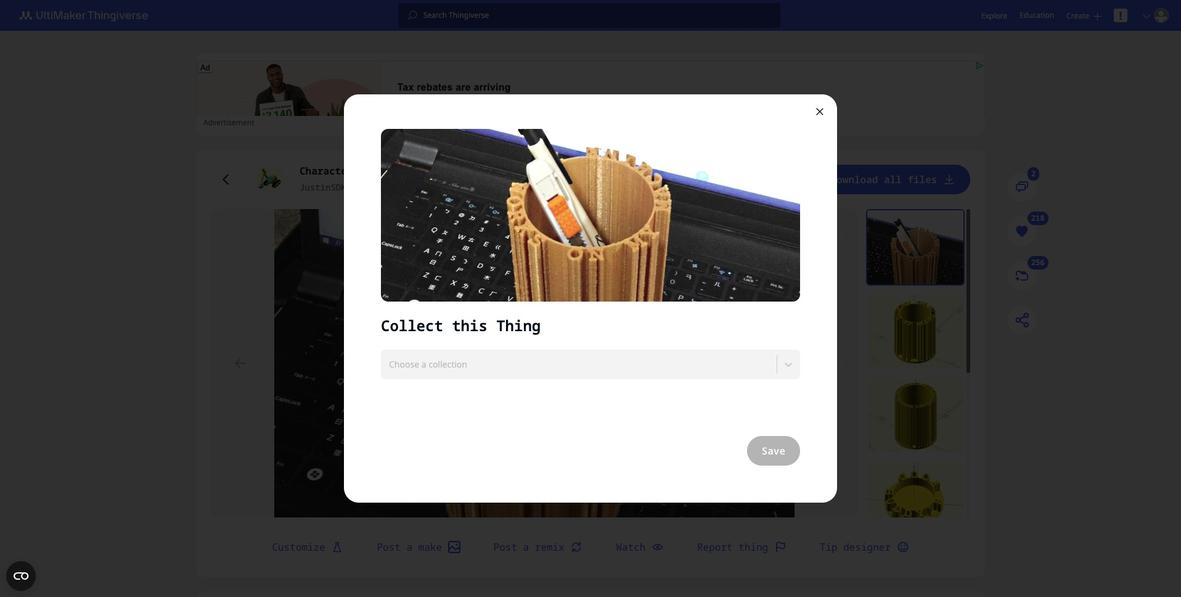 Task type: describe. For each thing, give the bounding box(es) containing it.
report thing link
[[683, 532, 802, 562]]

generator
[[424, 164, 477, 178]]

13,
[[399, 181, 415, 193]]

collect this thing
[[381, 315, 541, 336]]

customize
[[272, 540, 326, 554]]

collect this thing dialog
[[344, 94, 838, 503]]

tip
[[820, 540, 838, 554]]

advertisement element
[[196, 60, 986, 159]]

post a remix link
[[479, 532, 598, 562]]

2 thumbnail representing an image or video in the carousel image from the top
[[868, 294, 964, 368]]

justinsdk link
[[300, 181, 346, 194]]

characters container generator
[[300, 164, 477, 178]]

this
[[452, 315, 488, 336]]

4 thumbnail representing an image or video in the carousel image from the top
[[868, 462, 964, 536]]

choose
[[389, 358, 419, 370]]

plusicon image
[[1094, 12, 1102, 20]]

save
[[762, 444, 786, 458]]

explore
[[982, 10, 1008, 21]]

1 vertical spatial avatar image
[[255, 165, 285, 194]]

advertisement
[[204, 117, 254, 128]]

1 thumbnail representing an image or video in the carousel image from the top
[[868, 210, 964, 284]]

download
[[831, 173, 879, 186]]

2016
[[420, 181, 440, 193]]

2
[[1032, 169, 1037, 179]]

makerbot logo image
[[12, 8, 163, 23]]

create button
[[1067, 10, 1102, 21]]

a for make
[[407, 540, 413, 554]]



Task type: locate. For each thing, give the bounding box(es) containing it.
container
[[365, 164, 418, 178]]

a left the make
[[407, 540, 413, 554]]

download all files button
[[816, 165, 971, 194]]

justinsdk
[[300, 181, 346, 193]]

post a make link
[[362, 532, 475, 562]]

report
[[698, 540, 733, 554]]

tip designer
[[820, 540, 891, 554]]

0 horizontal spatial a
[[407, 540, 413, 554]]

carousel image representing the 3d design. either an user-provided picture or a 3d render. image
[[211, 209, 859, 518]]

thing
[[497, 315, 541, 336]]

avatar image left justinsdk on the top of the page
[[255, 165, 285, 194]]

post for post a remix
[[494, 540, 518, 554]]

post left remix
[[494, 540, 518, 554]]

save button
[[747, 436, 801, 466]]

a right the choose
[[422, 358, 427, 370]]

choose a collection
[[389, 358, 468, 370]]

download all files
[[831, 173, 938, 186]]

0 vertical spatial avatar image
[[1155, 8, 1170, 23]]

None text field
[[389, 355, 391, 374]]

1 horizontal spatial a
[[422, 358, 427, 370]]

files
[[908, 173, 938, 186]]

1 horizontal spatial avatar image
[[1155, 8, 1170, 23]]

post
[[377, 540, 401, 554], [494, 540, 518, 554]]

customize link
[[257, 532, 359, 562]]

create
[[1067, 10, 1090, 21]]

a
[[422, 358, 427, 370], [407, 540, 413, 554], [523, 540, 529, 554]]

1 post from the left
[[377, 540, 401, 554]]

all
[[885, 173, 902, 186]]

0 horizontal spatial post
[[377, 540, 401, 554]]

characters
[[300, 164, 359, 178]]

explore button
[[982, 10, 1008, 21]]

open widget image
[[6, 561, 36, 591]]

search control image
[[408, 10, 418, 20]]

collection
[[429, 358, 468, 370]]

remix
[[535, 540, 565, 554]]

thumbnail representing an image or video in the carousel image
[[868, 210, 964, 284], [868, 294, 964, 368], [868, 378, 964, 452], [868, 462, 964, 536]]

post for post a make
[[377, 540, 401, 554]]

a for remix
[[523, 540, 529, 554]]

watch button
[[602, 532, 679, 562]]

a left remix
[[523, 540, 529, 554]]

!
[[1120, 8, 1123, 23]]

a for collection
[[422, 358, 427, 370]]

2 horizontal spatial a
[[523, 540, 529, 554]]

218
[[1032, 213, 1046, 224]]

education
[[1020, 10, 1055, 20]]

3 thumbnail representing an image or video in the carousel image from the top
[[868, 378, 964, 452]]

! link
[[1115, 8, 1128, 23]]

watch
[[616, 540, 646, 554]]

none text field inside collect this thing dialog
[[389, 355, 391, 374]]

report thing
[[698, 540, 769, 554]]

avatar image right '!'
[[1155, 8, 1170, 23]]

january 13, 2016
[[358, 181, 440, 193]]

collect
[[381, 315, 443, 336]]

0 horizontal spatial avatar image
[[255, 165, 285, 194]]

thing
[[739, 540, 769, 554]]

1 horizontal spatial post
[[494, 540, 518, 554]]

Search Thingiverse text field
[[418, 10, 781, 20]]

education link
[[1020, 9, 1055, 22]]

post left the make
[[377, 540, 401, 554]]

designer
[[844, 540, 891, 554]]

january
[[358, 181, 394, 193]]

256
[[1032, 257, 1046, 268]]

post a remix
[[494, 540, 565, 554]]

2 post from the left
[[494, 540, 518, 554]]

avatar image
[[1155, 8, 1170, 23], [255, 165, 285, 194]]

post a make
[[377, 540, 442, 554]]

a inside collect this thing dialog
[[422, 358, 427, 370]]

tip designer button
[[805, 532, 924, 562]]

make
[[419, 540, 442, 554]]



Task type: vqa. For each thing, say whether or not it's contained in the screenshot.
Caterpillar, my mascot
no



